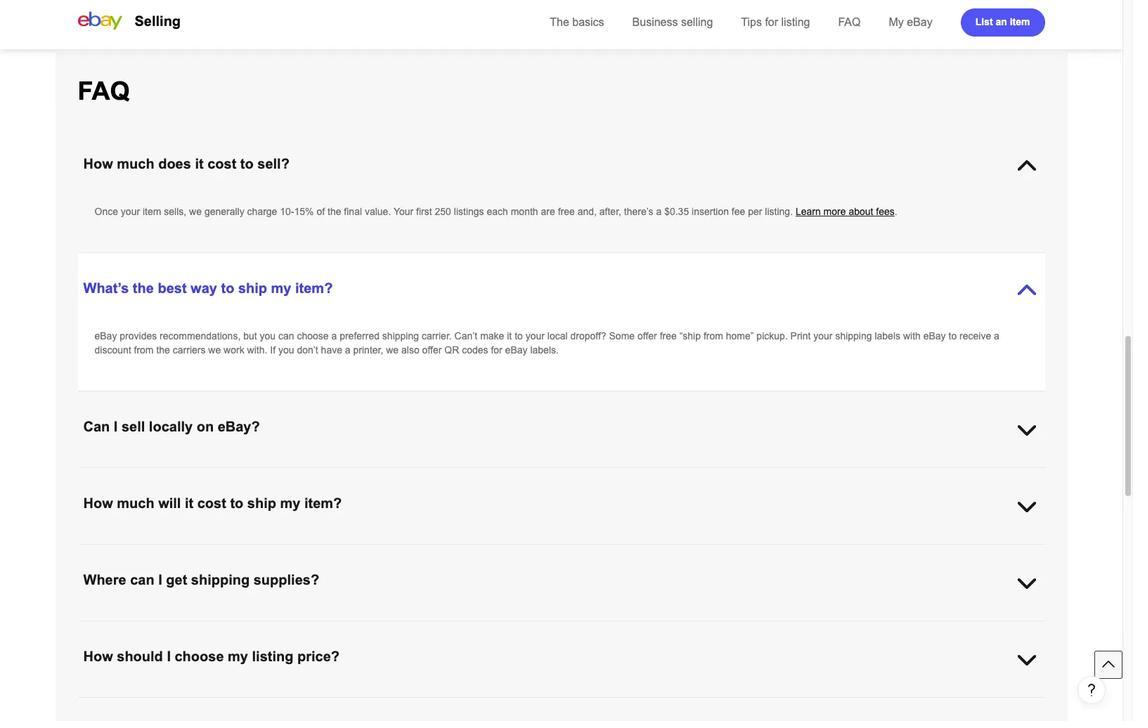 Task type: locate. For each thing, give the bounding box(es) containing it.
6-
[[709, 469, 718, 480]]

cost
[[208, 156, 237, 172], [197, 496, 226, 511]]

1 horizontal spatial sell
[[795, 699, 809, 710]]

much left the does
[[117, 156, 154, 172]]

offer down carrier.
[[422, 345, 442, 356]]

much for will
[[117, 496, 154, 511]]

once right details. at bottom
[[473, 469, 497, 480]]

your left sells,
[[121, 206, 140, 217]]

it inside when creating your listing, you can offer local pickup by selecting it in shipping details. once the buyer pays, they'll receive a qr code and a 6-digit code, which you can scan or enter with the app to confirm the sale.
[[382, 469, 387, 480]]

0 horizontal spatial from
[[134, 345, 154, 356]]

1 vertical spatial from
[[134, 345, 154, 356]]

scan
[[831, 469, 851, 480]]

1 horizontal spatial on
[[405, 699, 416, 710]]

can't
[[455, 331, 478, 342]]

listing,
[[183, 469, 211, 480]]

0 vertical spatial item?
[[295, 281, 333, 296]]

1 vertical spatial item?
[[305, 496, 342, 511]]

1 horizontal spatial free
[[660, 331, 677, 342]]

your up labels.
[[526, 331, 545, 342]]

you
[[260, 331, 276, 342], [278, 345, 294, 356], [213, 469, 229, 480], [793, 469, 809, 480], [357, 699, 373, 710], [562, 699, 578, 710], [737, 699, 753, 710]]

1 vertical spatial i
[[158, 573, 162, 588]]

with right enter on the bottom of page
[[891, 469, 908, 480]]

1 vertical spatial with
[[891, 469, 908, 480]]

best
[[158, 281, 187, 296]]

sell right prefer
[[795, 699, 809, 710]]

0 vertical spatial more
[[824, 206, 847, 217]]

price right items.
[[581, 699, 602, 710]]

0 vertical spatial qr
[[445, 345, 460, 356]]

item? up don't
[[295, 281, 333, 296]]

also
[[402, 345, 420, 356]]

charge
[[247, 206, 277, 217]]

dropoff?
[[571, 331, 607, 342]]

local up labels.
[[548, 331, 568, 342]]

to inside when creating your listing, you can offer local pickup by selecting it in shipping details. once the buyer pays, they'll receive a qr code and a 6-digit code, which you can scan or enter with the app to confirm the sale.
[[947, 469, 955, 480]]

1 vertical spatial listing
[[252, 649, 294, 665]]

shipping
[[383, 331, 419, 342], [836, 331, 873, 342], [400, 469, 437, 480], [191, 573, 250, 588]]

to right prefer
[[784, 699, 792, 710]]

on right based on the bottom of the page
[[405, 699, 416, 710]]

ebay?
[[218, 419, 260, 435]]

0 horizontal spatial sell
[[122, 419, 145, 435]]

listing right the tips
[[782, 16, 811, 28]]

0 horizontal spatial once
[[95, 206, 118, 217]]

it
[[894, 699, 899, 710]]

i
[[114, 419, 118, 435], [158, 573, 162, 588], [167, 649, 171, 665]]

1 vertical spatial cost
[[197, 496, 226, 511]]

it inside ebay provides recommendations, but you can choose a preferred shipping carrier. can't make it to your local dropoff? some offer free "ship from home" pickup. print your shipping labels with ebay to receive a discount from the carriers we work with. if you don't have a printer, we also offer qr codes for ebay labels.
[[507, 331, 512, 342]]

1 vertical spatial or
[[863, 699, 871, 710]]

once left sells,
[[95, 206, 118, 217]]

help, opens dialogs image
[[1085, 684, 1099, 698]]

the
[[550, 16, 570, 28]]

sell right can
[[122, 419, 145, 435]]

your
[[121, 206, 140, 217], [526, 331, 545, 342], [814, 331, 833, 342], [161, 469, 180, 480], [605, 699, 624, 710]]

0 vertical spatial receive
[[960, 331, 992, 342]]

your left depend
[[605, 699, 624, 710]]

recently
[[419, 699, 453, 710]]

we up auctions
[[165, 699, 178, 710]]

0 vertical spatial or
[[854, 469, 863, 480]]

1 horizontal spatial choose
[[297, 331, 329, 342]]

but
[[243, 331, 257, 342]]

from right "ship
[[704, 331, 724, 342]]

1 much from the top
[[117, 156, 154, 172]]

tips
[[742, 16, 762, 28]]

on left how
[[702, 699, 713, 710]]

your left 'listing,'
[[161, 469, 180, 480]]

0 horizontal spatial choose
[[175, 649, 224, 665]]

we left the work
[[208, 345, 221, 356]]

you up if
[[260, 331, 276, 342]]

0 vertical spatial faq
[[839, 16, 861, 28]]

choose inside ebay provides recommendations, but you can choose a preferred shipping carrier. can't make it to your local dropoff? some offer free "ship from home" pickup. print your shipping labels with ebay to receive a discount from the carriers we work with. if you don't have a printer, we also offer qr codes for ebay labels.
[[297, 331, 329, 342]]

will
[[158, 496, 181, 511]]

you right 'which'
[[793, 469, 809, 480]]

free for offer
[[660, 331, 677, 342]]

of
[[317, 206, 325, 217]]

print
[[791, 331, 811, 342]]

auctions
[[168, 713, 205, 722]]

have
[[321, 345, 343, 356]]

0 horizontal spatial receive
[[597, 469, 629, 480]]

you left based on the bottom of the page
[[357, 699, 373, 710]]

choose up don't
[[297, 331, 329, 342]]

0 vertical spatial item
[[1011, 16, 1031, 27]]

discount
[[95, 345, 131, 356]]

1 vertical spatial item
[[143, 206, 161, 217]]

it right make
[[507, 331, 512, 342]]

and,
[[578, 206, 597, 217]]

on left the ebay?
[[197, 419, 214, 435]]

first
[[416, 206, 432, 217]]

your inside when creating your listing, you can offer local pickup by selecting it in shipping details. once the buyer pays, they'll receive a qr code and a 6-digit code, which you can scan or enter with the app to confirm the sale.
[[161, 469, 180, 480]]

from
[[704, 331, 724, 342], [134, 345, 154, 356]]

the left "carriers"
[[156, 345, 170, 356]]

qr left code
[[640, 469, 655, 480]]

ebay provides recommendations, but you can choose a preferred shipping carrier. can't make it to your local dropoff? some offer free "ship from home" pickup. print your shipping labels with ebay to receive a discount from the carriers we work with. if you don't have a printer, we also offer qr codes for ebay labels.
[[95, 331, 1000, 356]]

how for how much does it cost to sell?
[[83, 156, 113, 172]]

can left scan
[[812, 469, 828, 480]]

1 horizontal spatial qr
[[640, 469, 655, 480]]

most
[[112, 699, 133, 710]]

1 horizontal spatial i
[[158, 573, 162, 588]]

receive
[[960, 331, 992, 342], [597, 469, 629, 480]]

1 vertical spatial much
[[117, 496, 154, 511]]

selling
[[682, 16, 714, 28]]

does
[[158, 156, 191, 172]]

local left pickup
[[273, 469, 293, 480]]

choose up the provide
[[175, 649, 224, 665]]

business selling
[[633, 16, 714, 28]]

or left buy
[[863, 699, 871, 710]]

my up if
[[271, 281, 292, 296]]

free
[[558, 206, 575, 217], [660, 331, 677, 342]]

0 horizontal spatial item
[[143, 206, 161, 217]]

free inside ebay provides recommendations, but you can choose a preferred shipping carrier. can't make it to your local dropoff? some offer free "ship from home" pickup. print your shipping labels with ebay to receive a discount from the carriers we work with. if you don't have a printer, we also offer qr codes for ebay labels.
[[660, 331, 677, 342]]

1 vertical spatial qr
[[640, 469, 655, 480]]

ship
[[238, 281, 267, 296], [247, 496, 276, 511]]

ebay left labels.
[[505, 345, 528, 356]]

250
[[435, 206, 452, 217]]

0 vertical spatial local
[[548, 331, 568, 342]]

the
[[328, 206, 341, 217], [133, 281, 154, 296], [156, 345, 170, 356], [499, 469, 513, 480], [911, 469, 925, 480], [993, 469, 1006, 480]]

items.
[[511, 699, 537, 710]]

from down the 'provides'
[[134, 345, 154, 356]]

app
[[928, 469, 944, 480]]

to right 'will'
[[230, 496, 244, 511]]

more left about
[[824, 206, 847, 217]]

list
[[976, 16, 994, 27]]

i left get
[[158, 573, 162, 588]]

way
[[191, 281, 217, 296]]

1 horizontal spatial local
[[548, 331, 568, 342]]

item inside the for most items, we can provide a price recommendation for you based on recently sold, similar items. how you price your item can depend on how you prefer to sell it—auction or buy it now. choose a lower starting price for auctions to create more interest.
[[627, 699, 645, 710]]

or inside the for most items, we can provide a price recommendation for you based on recently sold, similar items. how you price your item can depend on how you prefer to sell it—auction or buy it now. choose a lower starting price for auctions to create more interest.
[[863, 699, 871, 710]]

which
[[766, 469, 791, 480]]

i right should
[[167, 649, 171, 665]]

interest.
[[274, 713, 309, 722]]

more inside the for most items, we can provide a price recommendation for you based on recently sold, similar items. how you price your item can depend on how you prefer to sell it—auction or buy it now. choose a lower starting price for auctions to create more interest.
[[248, 713, 271, 722]]

1 vertical spatial free
[[660, 331, 677, 342]]

can up how much will it cost to ship my item?
[[232, 469, 248, 480]]

how
[[716, 699, 734, 710]]

item
[[1011, 16, 1031, 27], [143, 206, 161, 217], [627, 699, 645, 710]]

don't
[[297, 345, 318, 356]]

0 horizontal spatial free
[[558, 206, 575, 217]]

item?
[[295, 281, 333, 296], [305, 496, 342, 511]]

or
[[854, 469, 863, 480], [863, 699, 871, 710]]

my down pickup
[[280, 496, 301, 511]]

qr inside when creating your listing, you can offer local pickup by selecting it in shipping details. once the buyer pays, they'll receive a qr code and a 6-digit code, which you can scan or enter with the app to confirm the sale.
[[640, 469, 655, 480]]

1 horizontal spatial offer
[[422, 345, 442, 356]]

1 horizontal spatial once
[[473, 469, 497, 480]]

0 horizontal spatial faq
[[78, 77, 130, 106]]

based
[[375, 699, 402, 710]]

to left sell?
[[240, 156, 254, 172]]

2 horizontal spatial item
[[1011, 16, 1031, 27]]

more right create
[[248, 713, 271, 722]]

free for are
[[558, 206, 575, 217]]

much
[[117, 156, 154, 172], [117, 496, 154, 511]]

free right are
[[558, 206, 575, 217]]

the right "confirm" at the right of the page
[[993, 469, 1006, 480]]

how inside the for most items, we can provide a price recommendation for you based on recently sold, similar items. how you price your item can depend on how you prefer to sell it—auction or buy it now. choose a lower starting price for auctions to create more interest.
[[540, 699, 559, 710]]

2 much from the top
[[117, 496, 154, 511]]

listings
[[454, 206, 484, 217]]

price?
[[298, 649, 340, 665]]

with right "labels"
[[904, 331, 921, 342]]

should
[[117, 649, 163, 665]]

1 horizontal spatial item
[[627, 699, 645, 710]]

2 horizontal spatial i
[[167, 649, 171, 665]]

can left get
[[130, 573, 155, 588]]

or right scan
[[854, 469, 863, 480]]

with.
[[247, 345, 268, 356]]

0 vertical spatial ship
[[238, 281, 267, 296]]

offer left pickup
[[251, 469, 270, 480]]

0 vertical spatial i
[[114, 419, 118, 435]]

business selling link
[[633, 16, 714, 28]]

1 vertical spatial receive
[[597, 469, 629, 480]]

1 vertical spatial more
[[248, 713, 271, 722]]

i for should
[[167, 649, 171, 665]]

price down items,
[[130, 713, 151, 722]]

price up create
[[242, 699, 264, 710]]

they'll
[[570, 469, 595, 480]]

0 vertical spatial with
[[904, 331, 921, 342]]

can right but
[[279, 331, 294, 342]]

1 horizontal spatial faq
[[839, 16, 861, 28]]

how should i choose my listing price?
[[83, 649, 340, 665]]

once
[[95, 206, 118, 217], [473, 469, 497, 480]]

1 vertical spatial local
[[273, 469, 293, 480]]

2 vertical spatial item
[[627, 699, 645, 710]]

get
[[166, 573, 187, 588]]

2 vertical spatial offer
[[251, 469, 270, 480]]

for right the tips
[[766, 16, 779, 28]]

more
[[824, 206, 847, 217], [248, 713, 271, 722]]

1 vertical spatial faq
[[78, 77, 130, 106]]

1 vertical spatial offer
[[422, 345, 442, 356]]

your
[[394, 206, 414, 217]]

0 horizontal spatial listing
[[252, 649, 294, 665]]

receive inside ebay provides recommendations, but you can choose a preferred shipping carrier. can't make it to your local dropoff? some offer free "ship from home" pickup. print your shipping labels with ebay to receive a discount from the carriers we work with. if you don't have a printer, we also offer qr codes for ebay labels.
[[960, 331, 992, 342]]

to right app
[[947, 469, 955, 480]]

0 vertical spatial from
[[704, 331, 724, 342]]

qr down the can't
[[445, 345, 460, 356]]

code,
[[739, 469, 763, 480]]

0 vertical spatial cost
[[208, 156, 237, 172]]

1 horizontal spatial listing
[[782, 16, 811, 28]]

codes
[[462, 345, 489, 356]]

once your item sells, we generally charge 10-15% of the final value. your first 250 listings each month are free and, after, there's a $0.35 insertion fee per listing. learn more about fees .
[[95, 206, 898, 217]]

it right 'will'
[[185, 496, 194, 511]]

ebay right the my
[[908, 16, 933, 28]]

1 vertical spatial once
[[473, 469, 497, 480]]

for down make
[[491, 345, 503, 356]]

item right an
[[1011, 16, 1031, 27]]

1 horizontal spatial from
[[704, 331, 724, 342]]

insertion
[[692, 206, 729, 217]]

can up auctions
[[181, 699, 196, 710]]

0 vertical spatial offer
[[638, 331, 658, 342]]

2 horizontal spatial on
[[702, 699, 713, 710]]

can left depend
[[648, 699, 664, 710]]

with inside ebay provides recommendations, but you can choose a preferred shipping carrier. can't make it to your local dropoff? some offer free "ship from home" pickup. print your shipping labels with ebay to receive a discount from the carriers we work with. if you don't have a printer, we also offer qr codes for ebay labels.
[[904, 331, 921, 342]]

0 vertical spatial much
[[117, 156, 154, 172]]

cost right the does
[[208, 156, 237, 172]]

work
[[224, 345, 245, 356]]

1 vertical spatial sell
[[795, 699, 809, 710]]

each
[[487, 206, 508, 217]]

to
[[240, 156, 254, 172], [221, 281, 234, 296], [515, 331, 523, 342], [949, 331, 957, 342], [947, 469, 955, 480], [230, 496, 244, 511], [784, 699, 792, 710], [207, 713, 216, 722]]

your inside the for most items, we can provide a price recommendation for you based on recently sold, similar items. how you price your item can depend on how you prefer to sell it—auction or buy it now. choose a lower starting price for auctions to create more interest.
[[605, 699, 624, 710]]

my up the provide
[[228, 649, 248, 665]]

ebay up discount on the top of page
[[95, 331, 117, 342]]

1 horizontal spatial receive
[[960, 331, 992, 342]]

i for can
[[158, 573, 162, 588]]

item left sells,
[[143, 206, 161, 217]]

after,
[[600, 206, 622, 217]]

0 vertical spatial sell
[[122, 419, 145, 435]]

code
[[658, 469, 679, 480]]

0 vertical spatial my
[[271, 281, 292, 296]]

to down the provide
[[207, 713, 216, 722]]

shipping right in
[[400, 469, 437, 480]]

item? down by
[[305, 496, 342, 511]]

0 vertical spatial listing
[[782, 16, 811, 28]]

0 horizontal spatial local
[[273, 469, 293, 480]]

listing left price?
[[252, 649, 294, 665]]

recommendation
[[266, 699, 340, 710]]

items,
[[136, 699, 162, 710]]

tips for listing link
[[742, 16, 811, 28]]

0 horizontal spatial i
[[114, 419, 118, 435]]

sell inside the for most items, we can provide a price recommendation for you based on recently sold, similar items. how you price your item can depend on how you prefer to sell it—auction or buy it now. choose a lower starting price for auctions to create more interest.
[[795, 699, 809, 710]]

0 vertical spatial once
[[95, 206, 118, 217]]

0 horizontal spatial more
[[248, 713, 271, 722]]

for inside ebay provides recommendations, but you can choose a preferred shipping carrier. can't make it to your local dropoff? some offer free "ship from home" pickup. print your shipping labels with ebay to receive a discount from the carriers we work with. if you don't have a printer, we also offer qr codes for ebay labels.
[[491, 345, 503, 356]]

or inside when creating your listing, you can offer local pickup by selecting it in shipping details. once the buyer pays, they'll receive a qr code and a 6-digit code, which you can scan or enter with the app to confirm the sale.
[[854, 469, 863, 480]]

it left in
[[382, 469, 387, 480]]

0 horizontal spatial offer
[[251, 469, 270, 480]]

0 vertical spatial choose
[[297, 331, 329, 342]]

per
[[749, 206, 763, 217]]

choose
[[297, 331, 329, 342], [175, 649, 224, 665]]

0 horizontal spatial qr
[[445, 345, 460, 356]]

cost down 'listing,'
[[197, 496, 226, 511]]

offer right 'some'
[[638, 331, 658, 342]]

much down creating
[[117, 496, 154, 511]]

0 vertical spatial free
[[558, 206, 575, 217]]

free left "ship
[[660, 331, 677, 342]]

we
[[189, 206, 202, 217], [208, 345, 221, 356], [386, 345, 399, 356], [165, 699, 178, 710]]

depend
[[667, 699, 699, 710]]

2 vertical spatial i
[[167, 649, 171, 665]]

2 horizontal spatial offer
[[638, 331, 658, 342]]

item left depend
[[627, 699, 645, 710]]

my
[[271, 281, 292, 296], [280, 496, 301, 511], [228, 649, 248, 665]]

with inside when creating your listing, you can offer local pickup by selecting it in shipping details. once the buyer pays, they'll receive a qr code and a 6-digit code, which you can scan or enter with the app to confirm the sale.
[[891, 469, 908, 480]]

i right can
[[114, 419, 118, 435]]

confirm
[[958, 469, 990, 480]]



Task type: vqa. For each thing, say whether or not it's contained in the screenshot.
choose to the right
yes



Task type: describe. For each thing, give the bounding box(es) containing it.
selecting
[[340, 469, 379, 480]]

to right make
[[515, 331, 523, 342]]

by
[[327, 469, 337, 480]]

locally
[[149, 419, 193, 435]]

shipping up also
[[383, 331, 419, 342]]

0 horizontal spatial price
[[130, 713, 151, 722]]

you right how
[[737, 699, 753, 710]]

how much will it cost to ship my item?
[[83, 496, 342, 511]]

2 vertical spatial my
[[228, 649, 248, 665]]

local inside ebay provides recommendations, but you can choose a preferred shipping carrier. can't make it to your local dropoff? some offer free "ship from home" pickup. print your shipping labels with ebay to receive a discount from the carriers we work with. if you don't have a printer, we also offer qr codes for ebay labels.
[[548, 331, 568, 342]]

1 horizontal spatial more
[[824, 206, 847, 217]]

digit
[[718, 469, 736, 480]]

can
[[83, 419, 110, 435]]

carrier.
[[422, 331, 452, 342]]

there's
[[624, 206, 654, 217]]

0 horizontal spatial on
[[197, 419, 214, 435]]

how much does it cost to sell?
[[83, 156, 290, 172]]

for most items, we can provide a price recommendation for you based on recently sold, similar items. how you price your item can depend on how you prefer to sell it—auction or buy it now. choose a lower starting price for auctions to create more interest.
[[95, 699, 995, 722]]

choose
[[927, 699, 961, 710]]

you right if
[[278, 345, 294, 356]]

the left app
[[911, 469, 925, 480]]

receive inside when creating your listing, you can offer local pickup by selecting it in shipping details. once the buyer pays, they'll receive a qr code and a 6-digit code, which you can scan or enter with the app to confirm the sale.
[[597, 469, 629, 480]]

the left buyer
[[499, 469, 513, 480]]

list an item
[[976, 16, 1031, 27]]

you right items.
[[562, 699, 578, 710]]

once inside when creating your listing, you can offer local pickup by selecting it in shipping details. once the buyer pays, they'll receive a qr code and a 6-digit code, which you can scan or enter with the app to confirm the sale.
[[473, 469, 497, 480]]

when
[[95, 469, 120, 480]]

preferred
[[340, 331, 380, 342]]

how for how should i choose my listing price?
[[83, 649, 113, 665]]

to right way at top
[[221, 281, 234, 296]]

1 vertical spatial choose
[[175, 649, 224, 665]]

generally
[[205, 206, 245, 217]]

the basics link
[[550, 16, 605, 28]]

lower
[[971, 699, 995, 710]]

final
[[344, 206, 362, 217]]

learn more about fees link
[[796, 206, 895, 217]]

"ship
[[680, 331, 701, 342]]

where can i get shipping supplies?
[[83, 573, 319, 588]]

can inside ebay provides recommendations, but you can choose a preferred shipping carrier. can't make it to your local dropoff? some offer free "ship from home" pickup. print your shipping labels with ebay to receive a discount from the carriers we work with. if you don't have a printer, we also offer qr codes for ebay labels.
[[279, 331, 294, 342]]

for down items,
[[154, 713, 165, 722]]

it right the does
[[195, 156, 204, 172]]

printer,
[[354, 345, 384, 356]]

make
[[481, 331, 505, 342]]

selling
[[135, 13, 181, 29]]

tips for listing
[[742, 16, 811, 28]]

to right "labels"
[[949, 331, 957, 342]]

sell?
[[258, 156, 290, 172]]

supplies?
[[254, 573, 319, 588]]

pickup
[[296, 469, 324, 480]]

faq link
[[839, 16, 861, 28]]

cost for does
[[208, 156, 237, 172]]

how for how much will it cost to ship my item?
[[83, 496, 113, 511]]

similar
[[479, 699, 508, 710]]

you right 'listing,'
[[213, 469, 229, 480]]

offer inside when creating your listing, you can offer local pickup by selecting it in shipping details. once the buyer pays, they'll receive a qr code and a 6-digit code, which you can scan or enter with the app to confirm the sale.
[[251, 469, 270, 480]]

item for your
[[143, 206, 161, 217]]

buy
[[874, 699, 891, 710]]

we inside the for most items, we can provide a price recommendation for you based on recently sold, similar items. how you price your item can depend on how you prefer to sell it—auction or buy it now. choose a lower starting price for auctions to create more interest.
[[165, 699, 178, 710]]

we right sells,
[[189, 206, 202, 217]]

now.
[[902, 699, 924, 710]]

provides
[[120, 331, 157, 342]]

your right print
[[814, 331, 833, 342]]

2 horizontal spatial price
[[581, 699, 602, 710]]

labels.
[[531, 345, 559, 356]]

for left based on the bottom of the page
[[343, 699, 354, 710]]

1 horizontal spatial price
[[242, 699, 264, 710]]

what's
[[83, 281, 129, 296]]

enter
[[866, 469, 888, 480]]

cost for will
[[197, 496, 226, 511]]

business
[[633, 16, 678, 28]]

learn
[[796, 206, 821, 217]]

shipping left "labels"
[[836, 331, 873, 342]]

some
[[610, 331, 635, 342]]

the inside ebay provides recommendations, but you can choose a preferred shipping carrier. can't make it to your local dropoff? some offer free "ship from home" pickup. print your shipping labels with ebay to receive a discount from the carriers we work with. if you don't have a printer, we also offer qr codes for ebay labels.
[[156, 345, 170, 356]]

fees
[[877, 206, 895, 217]]

home"
[[726, 331, 754, 342]]

1 vertical spatial my
[[280, 496, 301, 511]]

where
[[83, 573, 126, 588]]

pays,
[[543, 469, 567, 480]]

.
[[895, 206, 898, 217]]

prefer
[[755, 699, 781, 710]]

my ebay
[[889, 16, 933, 28]]

value.
[[365, 206, 391, 217]]

we left also
[[386, 345, 399, 356]]

when creating your listing, you can offer local pickup by selecting it in shipping details. once the buyer pays, they'll receive a qr code and a 6-digit code, which you can scan or enter with the app to confirm the sale.
[[95, 469, 1006, 495]]

the left best
[[133, 281, 154, 296]]

labels
[[875, 331, 901, 342]]

sells,
[[164, 206, 187, 217]]

about
[[849, 206, 874, 217]]

the right of
[[328, 206, 341, 217]]

1 vertical spatial ship
[[247, 496, 276, 511]]

provide
[[199, 699, 231, 710]]

an
[[996, 16, 1008, 27]]

qr inside ebay provides recommendations, but you can choose a preferred shipping carrier. can't make it to your local dropoff? some offer free "ship from home" pickup. print your shipping labels with ebay to receive a discount from the carriers we work with. if you don't have a printer, we also offer qr codes for ebay labels.
[[445, 345, 460, 356]]

ebay right "labels"
[[924, 331, 947, 342]]

$0.35
[[665, 206, 689, 217]]

much for does
[[117, 156, 154, 172]]

10-
[[280, 206, 294, 217]]

creating
[[123, 469, 158, 480]]

shipping right get
[[191, 573, 250, 588]]

for
[[95, 699, 109, 710]]

can i sell locally on ebay?
[[83, 419, 260, 435]]

local inside when creating your listing, you can offer local pickup by selecting it in shipping details. once the buyer pays, they'll receive a qr code and a 6-digit code, which you can scan or enter with the app to confirm the sale.
[[273, 469, 293, 480]]

item for an
[[1011, 16, 1031, 27]]

buyer
[[516, 469, 541, 480]]

shipping inside when creating your listing, you can offer local pickup by selecting it in shipping details. once the buyer pays, they'll receive a qr code and a 6-digit code, which you can scan or enter with the app to confirm the sale.
[[400, 469, 437, 480]]

pickup.
[[757, 331, 788, 342]]

starting
[[95, 713, 127, 722]]

list an item link
[[961, 8, 1046, 37]]

details.
[[439, 469, 471, 480]]



